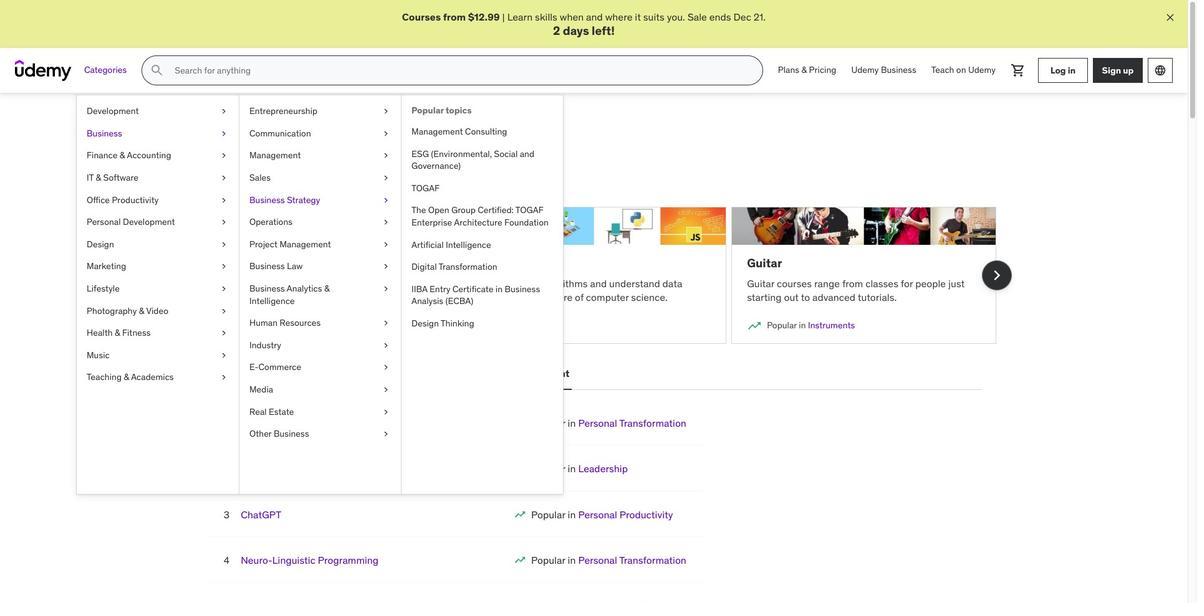 Task type: vqa. For each thing, say whether or not it's contained in the screenshot.
xsmall image inside the 'Teaching & Academics' link
yes



Task type: locate. For each thing, give the bounding box(es) containing it.
analytics inside business analytics & intelligence
[[287, 283, 322, 294]]

2 horizontal spatial learn
[[507, 11, 533, 23]]

xsmall image for music
[[219, 350, 229, 362]]

carousel element
[[191, 192, 1012, 359]]

pricing
[[809, 64, 836, 76]]

xsmall image inside business analytics & intelligence link
[[381, 283, 391, 295]]

1 vertical spatial intelligence
[[249, 295, 295, 306]]

core
[[553, 291, 573, 304]]

xsmall image inside 'media' link
[[381, 384, 391, 396]]

xsmall image inside communication link
[[381, 128, 391, 140]]

1 horizontal spatial learn
[[477, 277, 502, 290]]

xsmall image inside "other business" link
[[381, 428, 391, 441]]

&
[[802, 64, 807, 76], [120, 150, 125, 161], [96, 172, 101, 183], [324, 283, 330, 294], [139, 305, 144, 316], [288, 320, 294, 331], [115, 327, 120, 339], [124, 372, 129, 383]]

udemy right pricing
[[851, 64, 879, 76]]

statistical
[[226, 277, 270, 290]]

1 vertical spatial from
[[842, 277, 863, 290]]

cell
[[531, 417, 686, 430], [531, 463, 628, 475], [531, 509, 673, 521], [531, 554, 686, 567], [531, 600, 686, 604]]

0 vertical spatial transformation
[[439, 261, 497, 273]]

0 horizontal spatial topics
[[353, 123, 399, 142]]

0 horizontal spatial personal development
[[87, 216, 175, 228]]

0 horizontal spatial popular in image
[[207, 319, 222, 334]]

0 vertical spatial togaf
[[412, 183, 440, 194]]

xsmall image inside "e-commerce" link
[[381, 362, 391, 374]]

machine
[[207, 256, 255, 271]]

in
[[1068, 65, 1076, 76], [496, 284, 503, 295], [259, 320, 266, 331], [799, 320, 806, 331], [568, 417, 576, 430], [568, 463, 576, 475], [568, 509, 576, 521], [568, 554, 576, 567]]

personal development button
[[460, 359, 572, 389]]

chatgpt link
[[241, 509, 281, 521]]

management down communication
[[249, 150, 301, 161]]

xsmall image for finance & accounting
[[219, 150, 229, 162]]

range
[[814, 277, 840, 290]]

xsmall image inside health & fitness link
[[219, 327, 229, 340]]

improve
[[352, 159, 388, 171]]

2 vertical spatial from
[[231, 291, 252, 304]]

xsmall image inside office productivity link
[[219, 194, 229, 206]]

analytics down law
[[287, 283, 322, 294]]

xsmall image inside personal development link
[[219, 216, 229, 229]]

to right "out"
[[801, 291, 810, 304]]

courses from $12.99 | learn skills when and where it suits you. sale ends dec 21. 2 days left!
[[402, 11, 766, 38]]

iiba
[[412, 284, 428, 295]]

management inside project management link
[[280, 239, 331, 250]]

1 horizontal spatial design
[[356, 367, 389, 380]]

where
[[605, 11, 633, 23]]

xsmall image inside photography & video link
[[219, 305, 229, 317]]

guitar courses range from classes for people just starting out to advanced tutorials.
[[747, 277, 965, 304]]

personal productivity link
[[578, 509, 673, 521]]

in left instruments link
[[799, 320, 806, 331]]

personal transformation link for 5th 'cell' from the bottom
[[578, 417, 686, 430]]

& for academics
[[124, 372, 129, 383]]

2 personal transformation link from the top
[[578, 554, 686, 567]]

in down popular in personal productivity
[[568, 554, 576, 567]]

xsmall image
[[219, 128, 229, 140], [219, 150, 229, 162], [381, 172, 391, 184], [219, 194, 229, 206], [381, 239, 391, 251], [219, 261, 229, 273], [219, 305, 229, 317], [219, 327, 229, 340], [219, 350, 229, 362], [219, 372, 229, 384], [381, 406, 391, 418]]

shopping cart with 0 items image
[[1011, 63, 1026, 78]]

in for leadership link
[[568, 463, 576, 475]]

neuro-linguistic programming link
[[241, 554, 379, 567]]

personal transformation link up leadership at the bottom of the page
[[578, 417, 686, 430]]

classes
[[866, 277, 898, 290]]

topics up improve
[[353, 123, 399, 142]]

0 vertical spatial productivity
[[112, 194, 159, 205]]

1 horizontal spatial intelligence
[[446, 239, 491, 250]]

xsmall image for business analytics & intelligence
[[381, 283, 391, 295]]

xsmall image inside it & software "link"
[[219, 172, 229, 184]]

guitar inside guitar courses range from classes for people just starting out to advanced tutorials.
[[747, 277, 774, 290]]

skills up 2 at the top left
[[535, 11, 557, 23]]

(environmental,
[[431, 148, 492, 159]]

skills right existing
[[449, 159, 471, 171]]

and inside courses from $12.99 | learn skills when and where it suits you. sale ends dec 21. 2 days left!
[[586, 11, 603, 23]]

2 popular in personal transformation from the top
[[531, 554, 686, 567]]

it
[[87, 172, 94, 183]]

design for design link
[[87, 239, 114, 250]]

advanced
[[813, 291, 856, 304]]

personal development down office productivity
[[87, 216, 175, 228]]

0 horizontal spatial productivity
[[112, 194, 159, 205]]

health & fitness link
[[77, 322, 239, 345]]

industry
[[249, 340, 281, 351]]

0 horizontal spatial udemy
[[851, 64, 879, 76]]

dec
[[734, 11, 751, 23]]

law
[[287, 261, 303, 272]]

artificial intelligence link
[[402, 234, 563, 256]]

xsmall image inside music link
[[219, 350, 229, 362]]

iiba entry certificate in business analysis (ecba)
[[412, 284, 540, 307]]

topics up management consulting
[[446, 105, 472, 116]]

1 vertical spatial togaf
[[516, 205, 543, 216]]

from inside the 'use statistical probability to teach computers how to learn from data.'
[[231, 291, 252, 304]]

xsmall image inside real estate link
[[381, 406, 391, 418]]

0 vertical spatial skills
[[535, 11, 557, 23]]

teach on udemy link
[[924, 56, 1003, 86]]

popular in personal transformation down popular in personal productivity
[[531, 554, 686, 567]]

xsmall image inside the 'marketing' link
[[219, 261, 229, 273]]

sales link
[[239, 167, 401, 189]]

business strategy
[[249, 194, 320, 205]]

1 vertical spatial learn
[[191, 159, 216, 171]]

plans
[[778, 64, 799, 76]]

intelligence down architecture
[[446, 239, 491, 250]]

1 horizontal spatial popular in image
[[514, 554, 526, 567]]

togaf up "foundation"
[[516, 205, 543, 216]]

xsmall image inside project management link
[[381, 239, 391, 251]]

personal up leadership link
[[578, 417, 617, 430]]

1 horizontal spatial from
[[443, 11, 466, 23]]

0 horizontal spatial design
[[87, 239, 114, 250]]

1 vertical spatial personal transformation link
[[578, 554, 686, 567]]

in right the log
[[1068, 65, 1076, 76]]

0 vertical spatial personal transformation link
[[578, 417, 686, 430]]

personal development inside button
[[462, 367, 570, 380]]

0 vertical spatial management
[[412, 126, 463, 137]]

xsmall image for teaching & academics
[[219, 372, 229, 384]]

& right 'it'
[[96, 172, 101, 183]]

probability
[[272, 277, 319, 290]]

2 horizontal spatial from
[[842, 277, 863, 290]]

& for video
[[139, 305, 144, 316]]

understand
[[609, 277, 660, 290]]

1 vertical spatial management
[[249, 150, 301, 161]]

personal down office
[[87, 216, 121, 228]]

popular in data & analytics
[[227, 320, 331, 331]]

xsmall image inside management link
[[381, 150, 391, 162]]

business strategy element
[[401, 96, 563, 495]]

design up the marketing
[[87, 239, 114, 250]]

in left data
[[259, 320, 266, 331]]

analytics up industry link
[[296, 320, 331, 331]]

design inside design link
[[87, 239, 114, 250]]

photography & video
[[87, 305, 168, 316]]

productivity inside office productivity link
[[112, 194, 159, 205]]

in right certificate in the left top of the page
[[496, 284, 503, 295]]

2 horizontal spatial design
[[412, 318, 439, 329]]

1 vertical spatial personal development
[[462, 367, 570, 380]]

at
[[525, 291, 534, 304]]

popular inside business strategy element
[[412, 105, 444, 116]]

teach on udemy
[[931, 64, 996, 76]]

1 vertical spatial guitar
[[747, 277, 774, 290]]

2 vertical spatial transformation
[[619, 554, 686, 567]]

management up law
[[280, 239, 331, 250]]

popular in image down starting
[[747, 319, 762, 334]]

xsmall image inside teaching & academics link
[[219, 372, 229, 384]]

0 horizontal spatial from
[[231, 291, 252, 304]]

intelligence up human at left bottom
[[249, 295, 295, 306]]

popular in image
[[207, 319, 222, 334], [747, 319, 762, 334], [514, 554, 526, 567]]

1 horizontal spatial topics
[[446, 105, 472, 116]]

xsmall image inside design link
[[219, 239, 229, 251]]

log in
[[1051, 65, 1076, 76]]

existing
[[412, 159, 446, 171]]

in down popular in leadership at bottom
[[568, 509, 576, 521]]

2 guitar from the top
[[747, 277, 774, 290]]

group
[[451, 205, 476, 216]]

coach
[[260, 417, 288, 430]]

4 cell from the top
[[531, 554, 686, 567]]

xsmall image for human resources
[[381, 317, 391, 330]]

& left teach at the top of the page
[[324, 283, 330, 294]]

xsmall image for business law
[[381, 261, 391, 273]]

1 horizontal spatial skills
[[535, 11, 557, 23]]

1 horizontal spatial udemy
[[968, 64, 996, 76]]

iiba entry certificate in business analysis (ecba) link
[[402, 279, 563, 313]]

and up computer
[[590, 277, 607, 290]]

and right social
[[520, 148, 534, 159]]

neuro-linguistic programming
[[241, 554, 379, 567]]

0 vertical spatial learn
[[507, 11, 533, 23]]

xsmall image for office productivity
[[219, 194, 229, 206]]

2 vertical spatial design
[[356, 367, 389, 380]]

design inside design button
[[356, 367, 389, 380]]

udemy right on
[[968, 64, 996, 76]]

xsmall image for photography & video
[[219, 305, 229, 317]]

learn up structures on the left
[[477, 277, 502, 290]]

instruments link
[[808, 320, 855, 331]]

from inside courses from $12.99 | learn skills when and where it suits you. sale ends dec 21. 2 days left!
[[443, 11, 466, 23]]

xsmall image for health & fitness
[[219, 327, 229, 340]]

xsmall image inside business link
[[219, 128, 229, 140]]

0 horizontal spatial intelligence
[[249, 295, 295, 306]]

xsmall image for business strategy
[[381, 194, 391, 206]]

xsmall image inside entrepreneurship link
[[381, 105, 391, 118]]

other
[[249, 428, 272, 440]]

thinking
[[441, 318, 474, 329]]

personal down popular in personal productivity
[[578, 554, 617, 567]]

xsmall image inside business strategy link
[[381, 194, 391, 206]]

1 personal transformation link from the top
[[578, 417, 686, 430]]

courses
[[777, 277, 812, 290]]

esg (environmental, social and governance) link
[[402, 143, 563, 178]]

0 vertical spatial personal development
[[87, 216, 175, 228]]

in left leadership link
[[568, 463, 576, 475]]

programming
[[318, 554, 379, 567]]

popular in personal transformation up leadership link
[[531, 417, 686, 430]]

1 vertical spatial analytics
[[296, 320, 331, 331]]

from left $12.99
[[443, 11, 466, 23]]

& right teaching
[[124, 372, 129, 383]]

media link
[[239, 379, 401, 401]]

learn left something
[[191, 159, 216, 171]]

2 cell from the top
[[531, 463, 628, 475]]

xsmall image inside finance & accounting link
[[219, 150, 229, 162]]

xsmall image inside industry link
[[381, 340, 391, 352]]

personal development down design thinking link
[[462, 367, 570, 380]]

and up left!
[[586, 11, 603, 23]]

management inside management link
[[249, 150, 301, 161]]

entry
[[430, 284, 450, 295]]

personal development for personal development button
[[462, 367, 570, 380]]

sign up link
[[1093, 58, 1143, 83]]

xsmall image inside development link
[[219, 105, 229, 118]]

learn right |
[[507, 11, 533, 23]]

just
[[948, 277, 965, 290]]

xsmall image
[[219, 105, 229, 118], [381, 105, 391, 118], [381, 128, 391, 140], [381, 150, 391, 162], [219, 172, 229, 184], [381, 194, 391, 206], [219, 216, 229, 229], [381, 216, 391, 229], [219, 239, 229, 251], [381, 261, 391, 273], [219, 283, 229, 295], [381, 283, 391, 295], [381, 317, 391, 330], [381, 340, 391, 352], [381, 362, 391, 374], [381, 384, 391, 396], [381, 428, 391, 441]]

other business
[[249, 428, 309, 440]]

xsmall image for entrepreneurship
[[381, 105, 391, 118]]

togaf up the
[[412, 183, 440, 194]]

business inside business analytics & intelligence
[[249, 283, 285, 294]]

0 vertical spatial intelligence
[[446, 239, 491, 250]]

0 vertical spatial topics
[[446, 105, 472, 116]]

esg
[[412, 148, 429, 159]]

& left video
[[139, 305, 144, 316]]

0 vertical spatial popular in personal transformation
[[531, 417, 686, 430]]

starting
[[747, 291, 782, 304]]

to right how
[[431, 277, 440, 290]]

human resources
[[249, 317, 321, 329]]

0 vertical spatial from
[[443, 11, 466, 23]]

2 horizontal spatial popular in image
[[747, 319, 762, 334]]

2 vertical spatial learn
[[477, 277, 502, 290]]

popular in leadership
[[531, 463, 628, 475]]

1 vertical spatial popular in personal transformation
[[531, 554, 686, 567]]

xsmall image for it & software
[[219, 172, 229, 184]]

learn inside courses from $12.99 | learn skills when and where it suits you. sale ends dec 21. 2 days left!
[[507, 11, 533, 23]]

xsmall image inside lifestyle link
[[219, 283, 229, 295]]

from down statistical
[[231, 291, 252, 304]]

personal transformation link down 'personal productivity' link
[[578, 554, 686, 567]]

digital transformation link
[[402, 256, 563, 279]]

office productivity
[[87, 194, 159, 205]]

something
[[219, 159, 266, 171]]

& right plans
[[802, 64, 807, 76]]

0 vertical spatial guitar
[[747, 256, 782, 271]]

5 cell from the top
[[531, 600, 686, 604]]

0 vertical spatial analytics
[[287, 283, 322, 294]]

design down analysis
[[412, 318, 439, 329]]

1 udemy from the left
[[851, 64, 879, 76]]

life coach training link
[[241, 417, 326, 430]]

in up popular in leadership at bottom
[[568, 417, 576, 430]]

& for accounting
[[120, 150, 125, 161]]

3 cell from the top
[[531, 509, 673, 521]]

xsmall image inside "human resources" link
[[381, 317, 391, 330]]

1 horizontal spatial productivity
[[620, 509, 673, 521]]

popular in image
[[514, 509, 526, 521]]

intelligence inside business strategy element
[[446, 239, 491, 250]]

design for design button
[[356, 367, 389, 380]]

topics inside business strategy element
[[446, 105, 472, 116]]

from up 'advanced'
[[842, 277, 863, 290]]

foundation
[[504, 217, 549, 228]]

popular in image for guitar
[[747, 319, 762, 334]]

industry link
[[239, 335, 401, 357]]

to up structures on the left
[[504, 277, 514, 290]]

0 vertical spatial design
[[87, 239, 114, 250]]

popular in image for machine learning
[[207, 319, 222, 334]]

1 vertical spatial design
[[412, 318, 439, 329]]

plans & pricing
[[778, 64, 836, 76]]

xsmall image inside business law link
[[381, 261, 391, 273]]

estate
[[269, 406, 294, 417]]

analytics inside carousel element
[[296, 320, 331, 331]]

& right finance
[[120, 150, 125, 161]]

popular in image down the learn
[[207, 319, 222, 334]]

personal down design thinking link
[[462, 367, 504, 380]]

design thinking link
[[402, 313, 563, 335]]

certified:
[[478, 205, 514, 216]]

design down industry link
[[356, 367, 389, 380]]

xsmall image for industry
[[381, 340, 391, 352]]

popular in image down popular in icon
[[514, 554, 526, 567]]

& right data
[[288, 320, 294, 331]]

learn inside learn to build algorithms and understand data structures at the core of computer science.
[[477, 277, 502, 290]]

computers
[[360, 277, 408, 290]]

togaf inside the open group certified: togaf enterprise architecture foundation
[[516, 205, 543, 216]]

& inside "link"
[[96, 172, 101, 183]]

1 horizontal spatial togaf
[[516, 205, 543, 216]]

lifestyle link
[[77, 278, 239, 300]]

it & software
[[87, 172, 138, 183]]

xsmall image inside the "sales" link
[[381, 172, 391, 184]]

the open group certified: togaf enterprise architecture foundation link
[[402, 200, 563, 234]]

1 horizontal spatial personal development
[[462, 367, 570, 380]]

analytics
[[287, 283, 322, 294], [296, 320, 331, 331]]

xsmall image inside operations link
[[381, 216, 391, 229]]

1 guitar from the top
[[747, 256, 782, 271]]

and down entrepreneurship
[[254, 123, 283, 142]]

fitness
[[122, 327, 151, 339]]

management inside management consulting "link"
[[412, 126, 463, 137]]

of
[[575, 291, 584, 304]]

management consulting link
[[402, 121, 563, 143]]

2 vertical spatial management
[[280, 239, 331, 250]]

in for 'data & analytics' link
[[259, 320, 266, 331]]

& right health
[[115, 327, 120, 339]]

0 horizontal spatial learn
[[191, 159, 216, 171]]

sales
[[249, 172, 271, 183]]

1 vertical spatial skills
[[449, 159, 471, 171]]

academics
[[131, 372, 174, 383]]

submit search image
[[150, 63, 165, 78]]

xsmall image for lifestyle
[[219, 283, 229, 295]]

management down the popular topics
[[412, 126, 463, 137]]

your
[[390, 159, 409, 171]]

teaching
[[87, 372, 122, 383]]

togaf
[[412, 183, 440, 194], [516, 205, 543, 216]]

1 vertical spatial productivity
[[620, 509, 673, 521]]

management for management
[[249, 150, 301, 161]]

to left teach at the top of the page
[[321, 277, 330, 290]]



Task type: describe. For each thing, give the bounding box(es) containing it.
popular and trending topics
[[191, 123, 399, 142]]

4
[[224, 554, 230, 567]]

personal inside button
[[462, 367, 504, 380]]

and inside esg (environmental, social and governance)
[[520, 148, 534, 159]]

communication link
[[239, 123, 401, 145]]

close image
[[1164, 11, 1177, 24]]

training
[[290, 417, 326, 430]]

linguistic
[[272, 554, 315, 567]]

xsmall image for real estate
[[381, 406, 391, 418]]

tutorials.
[[858, 291, 897, 304]]

ends
[[709, 11, 731, 23]]

sign
[[1102, 65, 1121, 76]]

teaching & academics
[[87, 372, 174, 383]]

algorithms
[[477, 256, 540, 271]]

to inside guitar courses range from classes for people just starting out to advanced tutorials.
[[801, 291, 810, 304]]

business strategy link
[[239, 189, 401, 211]]

1 popular in personal transformation from the top
[[531, 417, 686, 430]]

operations
[[249, 216, 293, 228]]

left!
[[592, 23, 615, 38]]

learn for popular and trending topics
[[191, 159, 216, 171]]

and inside learn to build algorithms and understand data structures at the core of computer science.
[[590, 277, 607, 290]]

xsmall image for communication
[[381, 128, 391, 140]]

business analytics & intelligence link
[[239, 278, 401, 312]]

choose a language image
[[1154, 64, 1167, 77]]

transformation inside 'link'
[[439, 261, 497, 273]]

0 horizontal spatial togaf
[[412, 183, 440, 194]]

togaf link
[[402, 178, 563, 200]]

sign up
[[1102, 65, 1134, 76]]

music
[[87, 350, 110, 361]]

intelligence inside business analytics & intelligence
[[249, 295, 295, 306]]

or
[[341, 159, 350, 171]]

Search for anything text field
[[172, 60, 747, 81]]

learn
[[207, 291, 229, 304]]

to inside learn to build algorithms and understand data structures at the core of computer science.
[[504, 277, 514, 290]]

computer
[[586, 291, 629, 304]]

2 udemy from the left
[[968, 64, 996, 76]]

personal development for personal development link
[[87, 216, 175, 228]]

guitar for guitar courses range from classes for people just starting out to advanced tutorials.
[[747, 277, 774, 290]]

xsmall image for other business
[[381, 428, 391, 441]]

xsmall image for personal development
[[219, 216, 229, 229]]

health
[[87, 327, 113, 339]]

& inside business analytics & intelligence
[[324, 283, 330, 294]]

from inside guitar courses range from classes for people just starting out to advanced tutorials.
[[842, 277, 863, 290]]

out
[[784, 291, 799, 304]]

xsmall image for development
[[219, 105, 229, 118]]

xsmall image for business
[[219, 128, 229, 140]]

chatgpt
[[241, 509, 281, 521]]

life
[[241, 417, 257, 430]]

development link
[[77, 101, 239, 123]]

commerce
[[258, 362, 301, 373]]

popular in instruments
[[767, 320, 855, 331]]

project management
[[249, 239, 331, 250]]

when
[[560, 11, 584, 23]]

personal down leadership link
[[578, 509, 617, 521]]

software
[[103, 172, 138, 183]]

in inside the iiba entry certificate in business analysis (ecba)
[[496, 284, 503, 295]]

1 vertical spatial topics
[[353, 123, 399, 142]]

data.
[[255, 291, 277, 304]]

new
[[320, 159, 338, 171]]

how
[[410, 277, 429, 290]]

lifestyle
[[87, 283, 120, 294]]

& for pricing
[[802, 64, 807, 76]]

suits
[[643, 11, 665, 23]]

& for fitness
[[115, 327, 120, 339]]

up
[[1123, 65, 1134, 76]]

marketing link
[[77, 256, 239, 278]]

& for software
[[96, 172, 101, 183]]

design inside design thinking link
[[412, 318, 439, 329]]

machine learning
[[207, 256, 307, 271]]

xsmall image for e-commerce
[[381, 362, 391, 374]]

marketing
[[87, 261, 126, 272]]

business law link
[[239, 256, 401, 278]]

life coach training
[[241, 417, 326, 430]]

e-commerce link
[[239, 357, 401, 379]]

structures
[[477, 291, 522, 304]]

design button
[[353, 359, 391, 389]]

categories
[[84, 64, 127, 76]]

it & software link
[[77, 167, 239, 189]]

artificial
[[412, 239, 444, 250]]

other business link
[[239, 423, 401, 446]]

architecture
[[454, 217, 502, 228]]

xsmall image for design
[[219, 239, 229, 251]]

2
[[553, 23, 560, 38]]

next image
[[987, 266, 1007, 286]]

office
[[87, 194, 110, 205]]

xsmall image for operations
[[381, 216, 391, 229]]

1 vertical spatial transformation
[[619, 417, 686, 430]]

use statistical probability to teach computers how to learn from data.
[[207, 277, 440, 304]]

management link
[[239, 145, 401, 167]]

learning
[[257, 256, 307, 271]]

in for 'personal productivity' link
[[568, 509, 576, 521]]

learn something completely new or improve your existing skills
[[191, 159, 471, 171]]

use
[[207, 277, 224, 290]]

in for personal transformation "link" for 4th 'cell' from the top
[[568, 554, 576, 567]]

personal transformation link for 4th 'cell' from the top
[[578, 554, 686, 567]]

instruments
[[808, 320, 855, 331]]

analysis
[[412, 296, 443, 307]]

learn for algorithms
[[477, 277, 502, 290]]

development button
[[275, 359, 343, 389]]

communication
[[249, 128, 311, 139]]

social
[[494, 148, 518, 159]]

skills inside courses from $12.99 | learn skills when and where it suits you. sale ends dec 21. 2 days left!
[[535, 11, 557, 23]]

guitar for guitar
[[747, 256, 782, 271]]

human
[[249, 317, 278, 329]]

in for personal transformation "link" associated with 5th 'cell' from the bottom
[[568, 417, 576, 430]]

real estate
[[249, 406, 294, 417]]

xsmall image for marketing
[[219, 261, 229, 273]]

leadership link
[[578, 463, 628, 475]]

in for instruments link
[[799, 320, 806, 331]]

0 horizontal spatial skills
[[449, 159, 471, 171]]

photography
[[87, 305, 137, 316]]

3
[[224, 509, 230, 521]]

xsmall image for sales
[[381, 172, 391, 184]]

xsmall image for management
[[381, 150, 391, 162]]

|
[[502, 11, 505, 23]]

project management link
[[239, 234, 401, 256]]

bestselling
[[209, 367, 262, 380]]

management for management consulting
[[412, 126, 463, 137]]

media
[[249, 384, 273, 395]]

1 cell from the top
[[531, 417, 686, 430]]

& inside carousel element
[[288, 320, 294, 331]]

esg (environmental, social and governance)
[[412, 148, 534, 172]]

entrepreneurship link
[[239, 101, 401, 123]]

udemy image
[[15, 60, 72, 81]]

xsmall image for project management
[[381, 239, 391, 251]]

governance)
[[412, 160, 461, 172]]

completely
[[269, 159, 318, 171]]

consulting
[[465, 126, 507, 137]]

xsmall image for media
[[381, 384, 391, 396]]

business inside the iiba entry certificate in business analysis (ecba)
[[505, 284, 540, 295]]



